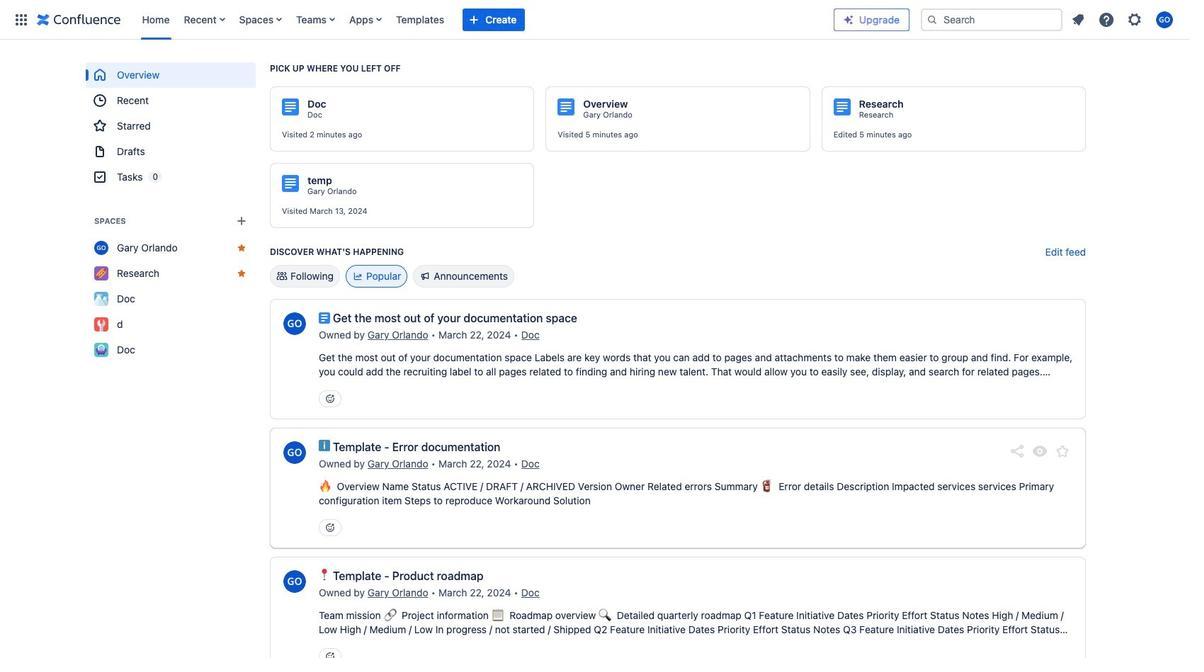 Task type: vqa. For each thing, say whether or not it's contained in the screenshot.
Balsamiq Wireframes for Confluence Cloud
no



Task type: describe. For each thing, give the bounding box(es) containing it.
help icon image
[[1098, 11, 1115, 28]]

settings icon image
[[1127, 11, 1144, 28]]

unstar this space image
[[236, 242, 247, 254]]

your profile and preferences image
[[1156, 11, 1173, 28]]

add reaction image for 1st more information about gary orlando icon from the top of the page
[[324, 393, 336, 405]]

more information about gary orlando image
[[282, 440, 307, 465]]

list for premium icon
[[1066, 7, 1182, 32]]

search image
[[927, 14, 938, 25]]

:information_source: image
[[319, 440, 330, 451]]

share image
[[1009, 443, 1026, 460]]

unstar this space image
[[236, 268, 247, 279]]

create a space image
[[233, 213, 250, 230]]



Task type: locate. For each thing, give the bounding box(es) containing it.
global element
[[9, 0, 834, 39]]

1 vertical spatial add reaction image
[[324, 651, 336, 658]]

Search field
[[921, 8, 1063, 31]]

group
[[86, 62, 256, 190]]

0 horizontal spatial list
[[135, 0, 834, 39]]

add reaction image for 2nd more information about gary orlando icon from the top of the page
[[324, 651, 336, 658]]

list
[[135, 0, 834, 39], [1066, 7, 1182, 32]]

notification icon image
[[1070, 11, 1087, 28]]

2 add reaction image from the top
[[324, 651, 336, 658]]

more information about gary orlando image
[[282, 311, 307, 337], [282, 569, 307, 594]]

confluence image
[[37, 11, 121, 28], [37, 11, 121, 28]]

:information_source: image
[[319, 440, 330, 451]]

unwatch image
[[1032, 443, 1049, 460]]

list for the appswitcher icon on the left top of page
[[135, 0, 834, 39]]

0 vertical spatial more information about gary orlando image
[[282, 311, 307, 337]]

add reaction image
[[324, 522, 336, 533]]

1 more information about gary orlando image from the top
[[282, 311, 307, 337]]

:round_pushpin: image
[[319, 569, 330, 580]]

appswitcher icon image
[[13, 11, 30, 28]]

star image
[[1054, 443, 1071, 460]]

2 more information about gary orlando image from the top
[[282, 569, 307, 594]]

None search field
[[921, 8, 1063, 31]]

banner
[[0, 0, 1190, 40]]

:round_pushpin: image
[[319, 569, 330, 580]]

add reaction image
[[324, 393, 336, 405], [324, 651, 336, 658]]

1 add reaction image from the top
[[324, 393, 336, 405]]

1 vertical spatial more information about gary orlando image
[[282, 569, 307, 594]]

0 vertical spatial add reaction image
[[324, 393, 336, 405]]

1 horizontal spatial list
[[1066, 7, 1182, 32]]

premium image
[[843, 14, 854, 25]]



